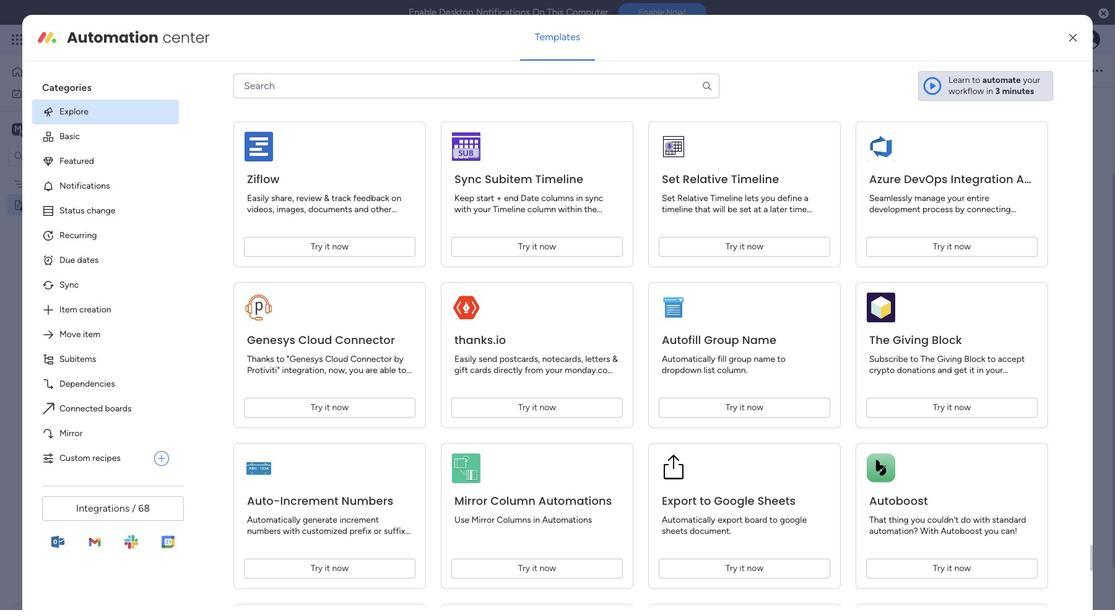 Task type: locate. For each thing, give the bounding box(es) containing it.
devops down "development" on the right of page
[[894, 215, 925, 226]]

it down versa).
[[532, 241, 538, 252]]

able
[[380, 365, 396, 376]]

mirror for mirror
[[59, 429, 83, 439]]

featured option
[[32, 149, 179, 174]]

✨ priorities for the week up finish presentations
[[437, 274, 576, 289]]

by up able
[[394, 354, 404, 364]]

automatically inside auto-increment numbers automatically generate increment numbers with customized prefix or suffix format
[[247, 515, 301, 526]]

0 vertical spatial 📋
[[187, 172, 198, 182]]

1 horizontal spatial for
[[506, 274, 522, 289]]

try for genesys
[[311, 402, 323, 413]]

seamlessly
[[870, 193, 913, 203]]

triggered)
[[689, 215, 728, 226]]

standard
[[993, 515, 1027, 526]]

try for ziflow
[[311, 241, 323, 252]]

try it now down the customized
[[311, 563, 349, 574]]

workspace image
[[12, 122, 24, 136]]

with right "do"
[[974, 515, 991, 526]]

status
[[59, 206, 85, 216]]

try for azure
[[933, 241, 945, 252]]

letters
[[586, 354, 610, 364]]

are
[[366, 365, 378, 376]]

2 vertical spatial mirror
[[472, 515, 495, 526]]

0 vertical spatial mirror
[[59, 429, 83, 439]]

📋 upcoming tasks up videos,
[[187, 172, 264, 182]]

try down the document.
[[726, 563, 738, 574]]

0 vertical spatial monday.com
[[944, 215, 994, 226]]

automations
[[539, 493, 612, 509], [542, 515, 592, 526]]

1 vertical spatial tasks
[[514, 337, 543, 352]]

by right process at the top right
[[956, 204, 965, 215]]

giving up get
[[938, 354, 963, 364]]

it down the giving block subscribe to the giving block to accept crypto donations and get it in your monday.com board.
[[947, 402, 953, 413]]

try for export
[[726, 563, 738, 574]]

📋 upcoming tasks up send
[[437, 337, 543, 352]]

by inside azure devops integration app seamlessly manage your entire development process by connecting azure devops and monday.com work os
[[956, 204, 965, 215]]

categories list box
[[32, 71, 189, 471]]

try it now down set
[[726, 241, 764, 252]]

try it now button down columns on the left
[[452, 559, 623, 579]]

share
[[1052, 65, 1074, 75]]

0 vertical spatial ✨ priorities for the week
[[187, 152, 289, 162]]

try it now for mirror
[[518, 563, 556, 574]]

it for thanks.io
[[532, 402, 538, 413]]

upcoming
[[200, 172, 241, 182], [453, 337, 511, 352]]

in right columns on the left
[[533, 515, 540, 526]]

your up minutes
[[1024, 75, 1041, 85]]

📂 today
[[437, 211, 490, 225]]

try it now button for ziflow
[[244, 237, 416, 257]]

automatically up sheets
[[662, 515, 716, 526]]

2 set from the top
[[662, 193, 676, 203]]

your inside thanks.io easily send postcards, notecards, letters & gift cards directly from your monday.com boards.
[[546, 365, 563, 376]]

Search in workspace field
[[26, 149, 103, 163]]

the up presentations
[[525, 274, 543, 289]]

try it now button for export
[[659, 559, 831, 579]]

v2 ellipsis image
[[1092, 63, 1103, 79]]

try it now down the board on the right of page
[[726, 563, 764, 574]]

1 vertical spatial autoboost
[[941, 526, 983, 537]]

with inside sync subitem timeline keep start + end date columns in sync with your timeline column within the subitems (or visa versa).
[[455, 204, 472, 215]]

in right get
[[977, 365, 984, 376]]

0 vertical spatial giving
[[893, 332, 929, 348]]

2 vertical spatial finish
[[469, 405, 493, 417]]

notifications inside 'option'
[[59, 181, 110, 191]]

1 horizontal spatial week
[[546, 274, 576, 289]]

connected
[[59, 404, 103, 414]]

lets
[[745, 193, 759, 203]]

easily
[[247, 193, 269, 203], [455, 354, 477, 364]]

1 vertical spatial monday.com
[[565, 365, 615, 376]]

it inside the giving block subscribe to the giving block to accept crypto donations and get it in your monday.com board.
[[970, 365, 975, 376]]

try it now button down process at the top right
[[867, 237, 1038, 257]]

0 vertical spatial upcoming
[[200, 172, 241, 182]]

automatically for auto-
[[247, 515, 301, 526]]

try it now button
[[244, 237, 416, 257], [452, 237, 623, 257], [659, 237, 831, 257], [867, 237, 1038, 257], [244, 398, 416, 418], [452, 398, 623, 418], [659, 398, 831, 418], [867, 398, 1038, 418], [244, 559, 416, 579], [452, 559, 623, 579], [659, 559, 831, 579], [867, 559, 1038, 579]]

sync inside option
[[59, 280, 79, 290]]

bulleted list image
[[455, 65, 466, 76]]

categories heading
[[32, 71, 179, 100]]

to right name
[[778, 354, 786, 364]]

1 vertical spatial relative
[[678, 193, 709, 203]]

easily up gift
[[455, 354, 477, 364]]

in inside the mirror column automations use mirror columns in automations
[[533, 515, 540, 526]]

try down versa).
[[518, 241, 530, 252]]

you
[[761, 193, 776, 203], [349, 365, 364, 376], [911, 515, 926, 526], [985, 526, 999, 537]]

notifications up status change
[[59, 181, 110, 191]]

custom recipes option
[[32, 447, 149, 471]]

enable inside button
[[639, 8, 665, 17]]

and inside the giving block subscribe to the giving block to accept crypto donations and get it in your monday.com board.
[[938, 365, 952, 376]]

2 finish from the top
[[469, 297, 493, 309]]

try down columns on the left
[[518, 563, 530, 574]]

list box
[[0, 171, 158, 383]]

now down deck
[[540, 402, 556, 413]]

& up documents
[[324, 193, 330, 203]]

finish for finish report
[[469, 405, 493, 417]]

get
[[955, 365, 968, 376]]

that
[[870, 515, 887, 526]]

now down "do"
[[955, 563, 971, 574]]

monday.com down letters
[[565, 365, 615, 376]]

0 horizontal spatial enable
[[409, 7, 437, 18]]

work right my
[[41, 88, 60, 98]]

0 horizontal spatial week
[[267, 152, 289, 162]]

deck
[[522, 385, 544, 397]]

& right letters
[[613, 354, 618, 364]]

to right able
[[398, 365, 407, 376]]

None search field
[[234, 74, 720, 98]]

1 vertical spatial azure
[[870, 215, 892, 226]]

sync for sync
[[59, 280, 79, 290]]

1 vertical spatial devops
[[894, 215, 925, 226]]

1 vertical spatial week
[[546, 274, 576, 289]]

0 vertical spatial easily
[[247, 193, 269, 203]]

try it now button down now,
[[244, 398, 416, 418]]

try it now down column.
[[726, 402, 764, 413]]

2 azure from the top
[[870, 215, 892, 226]]

report
[[495, 405, 523, 417]]

dependencies
[[59, 379, 115, 390]]

1 horizontal spatial easily
[[455, 354, 477, 364]]

set
[[740, 204, 752, 215]]

try it now button down the board on the right of page
[[659, 559, 831, 579]]

0 horizontal spatial by
[[394, 354, 404, 364]]

it down the mirror column automations use mirror columns in automations
[[532, 563, 538, 574]]

try it now button for autoboost
[[867, 559, 1038, 579]]

1 vertical spatial with
[[974, 515, 991, 526]]

work inside button
[[41, 88, 60, 98]]

try it now button down the customized
[[244, 559, 416, 579]]

2 vertical spatial the
[[525, 274, 543, 289]]

work right monday
[[100, 32, 122, 46]]

now down column.
[[747, 402, 764, 413]]

feedback
[[353, 193, 390, 203]]

it for azure devops integration app
[[947, 241, 953, 252]]

try it now down deck
[[518, 402, 556, 413]]

0 vertical spatial and
[[354, 204, 369, 215]]

0 vertical spatial finish
[[469, 234, 493, 246]]

now down get
[[955, 402, 971, 413]]

1 vertical spatial &
[[613, 354, 618, 364]]

0 vertical spatial with
[[455, 204, 472, 215]]

2 vertical spatial and
[[938, 365, 952, 376]]

easily inside thanks.io easily send postcards, notecards, letters & gift cards directly from your monday.com boards.
[[455, 354, 477, 364]]

1 vertical spatial 📋
[[437, 337, 450, 352]]

1 finish from the top
[[469, 234, 493, 246]]

0 horizontal spatial a
[[764, 204, 768, 215]]

0 vertical spatial a
[[805, 193, 809, 203]]

try down documents
[[311, 241, 323, 252]]

notifications option
[[32, 174, 179, 199]]

try it now for thanks.io
[[518, 402, 556, 413]]

finish down subitems
[[469, 234, 493, 246]]

list box containing marketing plan
[[0, 171, 158, 383]]

1 vertical spatial and
[[928, 215, 942, 226]]

will
[[713, 204, 726, 215]]

automatically up the numbers
[[247, 515, 301, 526]]

create slide deck
[[469, 385, 544, 397]]

enable now! button
[[619, 3, 707, 22]]

1 vertical spatial sync
[[59, 280, 79, 290]]

notifications left on
[[476, 7, 530, 18]]

azure devops integration app seamlessly manage your entire development process by connecting azure devops and monday.com work os
[[870, 171, 1040, 226]]

enable for enable desktop notifications on this computer
[[409, 7, 437, 18]]

templates
[[535, 31, 581, 43]]

try for set
[[726, 241, 738, 252]]

desktop
[[439, 7, 474, 18]]

item
[[83, 329, 100, 340]]

my work
[[27, 88, 60, 98]]

subitems option
[[32, 347, 179, 372]]

a up time
[[805, 193, 809, 203]]

it for sync subitem timeline
[[532, 241, 538, 252]]

0 horizontal spatial with
[[283, 526, 300, 537]]

azure down "development" on the right of page
[[870, 215, 892, 226]]

1 horizontal spatial with
[[455, 204, 472, 215]]

it for ziflow
[[325, 241, 330, 252]]

recurring option
[[32, 224, 179, 248]]

generate
[[303, 515, 338, 526]]

notes
[[522, 234, 547, 246]]

1 horizontal spatial monday.com
[[870, 376, 920, 387]]

1 horizontal spatial giving
[[938, 354, 963, 364]]

easily for thanks.io
[[455, 354, 477, 364]]

numbers
[[342, 493, 394, 509]]

cloud up now,
[[325, 354, 348, 364]]

2 horizontal spatial with
[[974, 515, 991, 526]]

1 horizontal spatial tasks
[[514, 337, 543, 352]]

automatically inside export to google sheets automatically export board to google sheets document.
[[662, 515, 716, 526]]

integration
[[951, 171, 1014, 187]]

it down couldn't
[[947, 563, 953, 574]]

in inside your workflow in
[[987, 86, 994, 97]]

try for the
[[933, 402, 945, 413]]

now for sync subitem timeline
[[540, 241, 556, 252]]

devops up manage
[[904, 171, 948, 187]]

& inside ziflow easily share, review & track feedback on videos, images, documents and other creative assets.
[[324, 193, 330, 203]]

0 vertical spatial by
[[956, 204, 965, 215]]

week up presentations
[[546, 274, 576, 289]]

status change option
[[32, 199, 179, 224]]

try it now down the board.
[[933, 402, 971, 413]]

1 horizontal spatial enable
[[639, 8, 665, 17]]

change
[[87, 206, 115, 216]]

it for export to google sheets
[[740, 563, 745, 574]]

1 image
[[451, 92, 455, 95]]

google
[[714, 493, 755, 509]]

marketing
[[29, 179, 68, 189]]

the
[[870, 332, 890, 348], [921, 354, 935, 364]]

your down accept on the bottom of page
[[986, 365, 1004, 376]]

0 horizontal spatial for
[[238, 152, 250, 162]]

1 vertical spatial giving
[[938, 354, 963, 364]]

try it now button down the board.
[[867, 398, 1038, 418]]

it
[[325, 241, 330, 252], [532, 241, 538, 252], [740, 241, 745, 252], [947, 241, 953, 252], [970, 365, 975, 376], [325, 402, 330, 413], [532, 402, 538, 413], [740, 402, 745, 413], [947, 402, 953, 413], [325, 563, 330, 574], [532, 563, 538, 574], [740, 563, 745, 574], [947, 563, 953, 574]]

now for autofill group name
[[747, 402, 764, 413]]

try it now for autoboost
[[933, 563, 971, 574]]

easily inside ziflow easily share, review & track feedback on videos, images, documents and other creative assets.
[[247, 193, 269, 203]]

0 vertical spatial azure
[[870, 171, 901, 187]]

1 horizontal spatial 📋
[[437, 337, 450, 352]]

automatically inside autofill group name automatically fill group name to dropdown list column.
[[662, 354, 716, 364]]

try it now down now,
[[311, 402, 349, 413]]

0 horizontal spatial autoboost
[[870, 493, 928, 509]]

videos,
[[247, 204, 275, 215]]

try it now
[[311, 241, 349, 252], [518, 241, 556, 252], [726, 241, 764, 252], [933, 241, 971, 252], [311, 402, 349, 413], [518, 402, 556, 413], [726, 402, 764, 413], [933, 402, 971, 413], [311, 563, 349, 574], [518, 563, 556, 574], [726, 563, 764, 574], [933, 563, 971, 574]]

lottie animation image
[[0, 486, 158, 611]]

0 vertical spatial tasks
[[243, 172, 264, 182]]

now down the at
[[747, 241, 764, 252]]

now down the mirror column automations use mirror columns in automations
[[540, 563, 556, 574]]

tasks up videos,
[[243, 172, 264, 182]]

3
[[996, 86, 1001, 97]]

upcoming up send
[[453, 337, 511, 352]]

for up ziflow at the left
[[238, 152, 250, 162]]

notes
[[29, 200, 53, 210]]

2 horizontal spatial the
[[584, 204, 597, 215]]

by
[[956, 204, 965, 215], [394, 354, 404, 364]]

1 horizontal spatial a
[[805, 193, 809, 203]]

connecting
[[967, 204, 1011, 215]]

dropdown
[[662, 365, 702, 376]]

devops
[[904, 171, 948, 187], [894, 215, 925, 226]]

export
[[662, 493, 697, 509]]

now for thanks.io
[[540, 402, 556, 413]]

try it now button for the
[[867, 398, 1038, 418]]

now down documents
[[332, 241, 349, 252]]

try it now down with
[[933, 563, 971, 574]]

1 vertical spatial set
[[662, 193, 676, 203]]

1 horizontal spatial block
[[965, 354, 986, 364]]

option
[[0, 173, 158, 175]]

1 vertical spatial easily
[[455, 354, 477, 364]]

versa).
[[522, 215, 548, 226]]

giving up the subscribe
[[893, 332, 929, 348]]

do
[[961, 515, 971, 526]]

2 vertical spatial with
[[283, 526, 300, 537]]

0 vertical spatial &
[[324, 193, 330, 203]]

0 vertical spatial autoboost
[[870, 493, 928, 509]]

genesys
[[247, 332, 296, 348]]

accept
[[998, 354, 1025, 364]]

try down triggered) at the top
[[726, 241, 738, 252]]

0 horizontal spatial upcoming
[[200, 172, 241, 182]]

sync
[[455, 171, 482, 187], [59, 280, 79, 290]]

0 horizontal spatial sync
[[59, 280, 79, 290]]

thanks
[[247, 354, 274, 364]]

a right the at
[[764, 204, 768, 215]]

on
[[392, 193, 402, 203]]

0 vertical spatial notifications
[[476, 7, 530, 18]]

try it now button for set
[[659, 237, 831, 257]]

that
[[695, 204, 711, 215]]

try it now down process at the top right
[[933, 241, 971, 252]]

easily for ziflow
[[247, 193, 269, 203]]

sync up keep
[[455, 171, 482, 187]]

try it now button for mirror
[[452, 559, 623, 579]]

marketing plan
[[29, 179, 86, 189]]

documents
[[308, 204, 352, 215]]

automation  center image
[[37, 28, 57, 48]]

1 vertical spatial connector
[[351, 354, 392, 364]]

0 vertical spatial for
[[238, 152, 250, 162]]

2 vertical spatial monday.com
[[870, 376, 920, 387]]

0 horizontal spatial &
[[324, 193, 330, 203]]

or
[[374, 526, 382, 537]]

automate
[[983, 75, 1021, 85]]

0 vertical spatial block
[[932, 332, 963, 348]]

and up the board.
[[938, 365, 952, 376]]

it down the customized
[[325, 563, 330, 574]]

the
[[252, 152, 265, 162], [584, 204, 597, 215], [525, 274, 543, 289]]

try it now button down set
[[659, 237, 831, 257]]

azure up seamlessly
[[870, 171, 901, 187]]

monday.com down "connecting"
[[944, 215, 994, 226]]

thing
[[889, 515, 909, 526]]

0 vertical spatial sync
[[455, 171, 482, 187]]

relative
[[683, 171, 728, 187], [678, 193, 709, 203]]

1 horizontal spatial 📋 upcoming tasks
[[437, 337, 543, 352]]

in left '3'
[[987, 86, 994, 97]]

2 horizontal spatial monday.com
[[944, 215, 994, 226]]

finish up thanks.io
[[469, 297, 493, 309]]

try down callback
[[311, 402, 323, 413]]

now for auto-increment numbers
[[332, 563, 349, 574]]

0 vertical spatial 📋 upcoming tasks
[[187, 172, 264, 182]]

try it now down documents
[[311, 241, 349, 252]]

0 vertical spatial work
[[100, 32, 122, 46]]

you up later at the top right of the page
[[761, 193, 776, 203]]

autoboost up thing
[[870, 493, 928, 509]]

custom recipes
[[59, 453, 121, 464]]

now for mirror column automations
[[540, 563, 556, 574]]

tasks
[[243, 172, 264, 182], [514, 337, 543, 352]]

1 vertical spatial 📋 upcoming tasks
[[437, 337, 543, 352]]

plan
[[70, 179, 86, 189]]

0 vertical spatial ✨
[[187, 152, 198, 162]]

1 horizontal spatial the
[[525, 274, 543, 289]]

1 vertical spatial the
[[584, 204, 597, 215]]

the up donations
[[921, 354, 935, 364]]

0 horizontal spatial work
[[41, 88, 60, 98]]

timeline
[[662, 204, 693, 215]]

search image
[[702, 80, 713, 92]]

it for autoboost
[[947, 563, 953, 574]]

try down the board.
[[933, 402, 945, 413]]

now,
[[329, 365, 347, 376]]

subscribe
[[870, 354, 908, 364]]

0 horizontal spatial ✨
[[187, 152, 198, 162]]

mirror for mirror column automations use mirror columns in automations
[[455, 493, 488, 509]]

your inside your workflow in
[[1024, 75, 1041, 85]]

it down column.
[[740, 402, 745, 413]]

gift
[[455, 365, 468, 376]]

0 horizontal spatial tasks
[[243, 172, 264, 182]]

finish these notes
[[469, 234, 547, 246]]

autoboost
[[870, 493, 928, 509], [941, 526, 983, 537]]

automation center
[[67, 27, 210, 48]]

mirror right use
[[472, 515, 495, 526]]

1 horizontal spatial &
[[613, 354, 618, 364]]

timeline up be
[[711, 193, 743, 203]]

by inside genesys cloud connector thanks to "genesys cloud connector by protiviti" integration, now, you are able to schedule callback
[[394, 354, 404, 364]]

item
[[59, 305, 77, 315]]

and inside azure devops integration app seamlessly manage your entire development process by connecting azure devops and monday.com work os
[[928, 215, 942, 226]]

1 vertical spatial by
[[394, 354, 404, 364]]

3 finish from the top
[[469, 405, 493, 417]]

try for sync
[[518, 241, 530, 252]]

try it now button for azure
[[867, 237, 1038, 257]]

1 horizontal spatial by
[[956, 204, 965, 215]]

1 horizontal spatial ✨
[[437, 274, 450, 289]]

1 vertical spatial cloud
[[325, 354, 348, 364]]

templates button
[[520, 22, 595, 52]]

to inside autofill group name automatically fill group name to dropdown list column.
[[778, 354, 786, 364]]

help button
[[1010, 575, 1054, 596]]

keep
[[455, 193, 474, 203]]

0 horizontal spatial 📋 upcoming tasks
[[187, 172, 264, 182]]

0 vertical spatial priorities
[[200, 152, 236, 162]]

try it now button down versa).
[[452, 237, 623, 257]]

"genesys
[[287, 354, 323, 364]]

automatically up dropdown
[[662, 354, 716, 364]]

sync inside sync subitem timeline keep start + end date columns in sync with your timeline column within the subitems (or visa versa).
[[455, 171, 482, 187]]

integrations
[[76, 503, 130, 515]]

try down the customized
[[311, 563, 323, 574]]

try down process at the top right
[[933, 241, 945, 252]]

now down versa).
[[540, 241, 556, 252]]

try down column.
[[726, 402, 738, 413]]

📋 upcoming tasks
[[187, 172, 264, 182], [437, 337, 543, 352]]

app
[[1017, 171, 1040, 187]]

enable left desktop
[[409, 7, 437, 18]]

the down sync
[[584, 204, 597, 215]]

0 vertical spatial relative
[[683, 171, 728, 187]]

try it now for set
[[726, 241, 764, 252]]

try it now button down documents
[[244, 237, 416, 257]]

directly
[[494, 365, 523, 376]]

workspace selection element
[[12, 122, 103, 138]]

upcoming left ziflow at the left
[[200, 172, 241, 182]]

0 horizontal spatial the
[[252, 152, 265, 162]]

mirror inside option
[[59, 429, 83, 439]]

normal text
[[306, 65, 352, 76]]

try for autofill
[[726, 402, 738, 413]]

your inside sync subitem timeline keep start + end date columns in sync with your timeline column within the subitems (or visa versa).
[[474, 204, 491, 215]]

your down start
[[474, 204, 491, 215]]

monday.com inside thanks.io easily send postcards, notecards, letters & gift cards directly from your monday.com boards.
[[565, 365, 615, 376]]

for
[[238, 152, 250, 162], [506, 274, 522, 289]]



Task type: vqa. For each thing, say whether or not it's contained in the screenshot.


Task type: describe. For each thing, give the bounding box(es) containing it.
crypto
[[870, 365, 895, 376]]

1 horizontal spatial notifications
[[476, 7, 530, 18]]

to right export
[[700, 493, 711, 509]]

this
[[547, 7, 564, 18]]

it for the giving block
[[947, 402, 953, 413]]

0 vertical spatial cloud
[[299, 332, 332, 348]]

the inside sync subitem timeline keep start + end date columns in sync with your timeline column within the subitems (or visa versa).
[[584, 204, 597, 215]]

68
[[138, 503, 150, 515]]

be
[[728, 204, 738, 215]]

on
[[533, 7, 545, 18]]

try it now for autofill
[[726, 402, 764, 413]]

now!
[[667, 8, 686, 17]]

subitems
[[455, 215, 490, 226]]

export
[[718, 515, 743, 526]]

move item option
[[32, 323, 179, 347]]

0 vertical spatial automations
[[539, 493, 612, 509]]

1 vertical spatial block
[[965, 354, 986, 364]]

automatically for autofill
[[662, 354, 716, 364]]

now for set relative timeline
[[747, 241, 764, 252]]

to left accept on the bottom of page
[[988, 354, 996, 364]]

now for azure devops integration app
[[955, 241, 971, 252]]

1 vertical spatial priorities
[[453, 274, 503, 289]]

it for set relative timeline
[[740, 241, 745, 252]]

try it now for auto-
[[311, 563, 349, 574]]

computer
[[566, 7, 609, 18]]

timeline down end
[[493, 204, 526, 215]]

name
[[743, 332, 777, 348]]

numbers
[[247, 526, 281, 537]]

create
[[469, 385, 497, 397]]

increment
[[280, 493, 339, 509]]

sync option
[[32, 273, 179, 298]]

list
[[704, 365, 715, 376]]

sync for sync subitem timeline keep start + end date columns in sync with your timeline column within the subitems (or visa versa).
[[455, 171, 482, 187]]

connected boards option
[[32, 397, 179, 422]]

now for autoboost
[[955, 563, 971, 574]]

1
[[453, 132, 458, 144]]

try it now for ziflow
[[311, 241, 349, 252]]

1 set from the top
[[662, 171, 680, 187]]

auto-increment numbers automatically generate increment numbers with customized prefix or suffix format
[[247, 493, 405, 548]]

it for autofill group name
[[740, 402, 745, 413]]

automation
[[67, 27, 159, 48]]

1 azure from the top
[[870, 171, 901, 187]]

define
[[778, 193, 802, 203]]

time
[[790, 204, 807, 215]]

1 vertical spatial for
[[506, 274, 522, 289]]

layout image
[[426, 65, 437, 76]]

📂
[[437, 211, 450, 225]]

ziflow
[[247, 171, 280, 187]]

1 vertical spatial automations
[[542, 515, 592, 526]]

work for monday
[[100, 32, 122, 46]]

try it now for the
[[933, 402, 971, 413]]

monday.com inside azure devops integration app seamlessly manage your entire development process by connecting azure devops and monday.com work os
[[944, 215, 994, 226]]

recurring
[[59, 230, 97, 241]]

to up workflow
[[973, 75, 981, 85]]

customized
[[302, 526, 348, 537]]

board
[[745, 515, 768, 526]]

thanks.io easily send postcards, notecards, letters & gift cards directly from your monday.com boards.
[[455, 332, 618, 387]]

item creation
[[59, 305, 111, 315]]

item creation option
[[32, 298, 179, 323]]

try it now button for genesys
[[244, 398, 416, 418]]

boards
[[105, 404, 132, 414]]

enable for enable now!
[[639, 8, 665, 17]]

process
[[923, 204, 954, 215]]

you inside genesys cloud connector thanks to "genesys cloud connector by protiviti" integration, now, you are able to schedule callback
[[349, 365, 364, 376]]

0 vertical spatial the
[[252, 152, 265, 162]]

try it now button for auto-
[[244, 559, 416, 579]]

postcards,
[[500, 354, 540, 364]]

monday.com inside the giving block subscribe to the giving block to accept crypto donations and get it in your monday.com board.
[[870, 376, 920, 387]]

text
[[337, 65, 352, 76]]

1 vertical spatial ✨
[[437, 274, 450, 289]]

now for genesys cloud connector
[[332, 402, 349, 413]]

1 horizontal spatial autoboost
[[941, 526, 983, 537]]

to right the thanks
[[276, 354, 285, 364]]

google
[[780, 515, 807, 526]]

mirror option
[[32, 422, 179, 447]]

recipes
[[92, 453, 121, 464]]

you left the can!
[[985, 526, 999, 537]]

my
[[27, 88, 39, 98]]

share,
[[271, 193, 294, 203]]

0 vertical spatial week
[[267, 152, 289, 162]]

you up with
[[911, 515, 926, 526]]

finish for finish these notes
[[469, 234, 493, 246]]

increment
[[340, 515, 379, 526]]

lottie animation element
[[0, 486, 158, 611]]

style
[[527, 65, 547, 76]]

development
[[870, 204, 921, 215]]

explore option
[[32, 100, 179, 124]]

undo ⌘+z image
[[234, 65, 245, 76]]

review
[[296, 193, 322, 203]]

0 horizontal spatial the
[[870, 332, 890, 348]]

1 vertical spatial the
[[921, 354, 935, 364]]

learn to automate
[[949, 75, 1021, 85]]

mention image
[[564, 64, 576, 77]]

try it now button for sync
[[452, 237, 623, 257]]

try it now for export
[[726, 563, 764, 574]]

genesys cloud connector thanks to "genesys cloud connector by protiviti" integration, now, you are able to schedule callback
[[247, 332, 407, 387]]

& inside thanks.io easily send postcards, notecards, letters & gift cards directly from your monday.com boards.
[[613, 354, 618, 364]]

group
[[704, 332, 740, 348]]

due dates option
[[32, 248, 179, 273]]

try for auto-
[[311, 563, 323, 574]]

it for genesys cloud connector
[[325, 402, 330, 413]]

your inside azure devops integration app seamlessly manage your entire development process by connecting azure devops and monday.com work os
[[948, 193, 965, 203]]

your inside the giving block subscribe to the giving block to accept crypto donations and get it in your monday.com board.
[[986, 365, 1004, 376]]

timeline up lets at the right of page
[[731, 171, 780, 187]]

timeline up the columns
[[536, 171, 584, 187]]

0 horizontal spatial priorities
[[200, 152, 236, 162]]

auto-
[[247, 493, 280, 509]]

set relative timeline set relative timeline lets you define a timeline that will be set at a later time (when triggered)
[[662, 171, 809, 226]]

move
[[59, 329, 81, 340]]

mirror column automations use mirror columns in automations
[[455, 493, 612, 526]]

group
[[729, 354, 752, 364]]

main workspace
[[28, 123, 102, 135]]

numbered list image
[[476, 65, 487, 76]]

donations
[[897, 365, 936, 376]]

try it now button for thanks.io
[[452, 398, 623, 418]]

in inside the giving block subscribe to the giving block to accept crypto donations and get it in your monday.com board.
[[977, 365, 984, 376]]

now for the giving block
[[955, 402, 971, 413]]

you inside set relative timeline set relative timeline lets you define a timeline that will be set at a later time (when triggered)
[[761, 193, 776, 203]]

with inside autoboost that thing you couldn't do with standard automation? with autoboost you can!
[[974, 515, 991, 526]]

with inside auto-increment numbers automatically generate increment numbers with customized prefix or suffix format
[[283, 526, 300, 537]]

try it now for sync
[[518, 241, 556, 252]]

assets.
[[281, 215, 307, 226]]

to up donations
[[911, 354, 919, 364]]

board.
[[922, 376, 946, 387]]

ziflow easily share, review & track feedback on videos, images, documents and other creative assets.
[[247, 171, 402, 226]]

try for autoboost
[[933, 563, 945, 574]]

to right the board on the right of page
[[770, 515, 778, 526]]

the giving block subscribe to the giving block to accept crypto donations and get it in your monday.com board.
[[870, 332, 1025, 387]]

basic
[[59, 131, 80, 142]]

dapulse close image
[[1099, 7, 1109, 20]]

private board image
[[13, 199, 25, 211]]

creative
[[247, 215, 278, 226]]

now for export to google sheets
[[747, 563, 764, 574]]

1 vertical spatial upcoming
[[453, 337, 511, 352]]

in inside sync subitem timeline keep start + end date columns in sync with your timeline column within the subitems (or visa versa).
[[576, 193, 583, 203]]

featured
[[59, 156, 94, 167]]

0 vertical spatial connector
[[335, 332, 395, 348]]

it for auto-increment numbers
[[325, 563, 330, 574]]

status change
[[59, 206, 115, 216]]

callback
[[284, 376, 316, 387]]

automation?
[[870, 526, 919, 537]]

within
[[559, 204, 582, 215]]

column
[[528, 204, 556, 215]]

select product image
[[11, 33, 24, 46]]

notecards,
[[542, 354, 583, 364]]

(or
[[492, 215, 503, 226]]

slide
[[500, 385, 520, 397]]

monday work management
[[55, 32, 192, 46]]

try it now for genesys
[[311, 402, 349, 413]]

checklist image
[[497, 65, 508, 76]]

home image
[[11, 66, 24, 78]]

now for ziflow
[[332, 241, 349, 252]]

try it now for azure
[[933, 241, 971, 252]]

1 vertical spatial a
[[764, 204, 768, 215]]

columns
[[497, 515, 531, 526]]

cards
[[470, 365, 492, 376]]

0 vertical spatial devops
[[904, 171, 948, 187]]

connected boards
[[59, 404, 132, 414]]

/
[[132, 503, 136, 515]]

and inside ziflow easily share, review & track feedback on videos, images, documents and other creative assets.
[[354, 204, 369, 215]]

these
[[495, 234, 520, 246]]

sheets
[[662, 526, 688, 537]]

it for mirror column automations
[[532, 563, 538, 574]]

autofill group name automatically fill group name to dropdown list column.
[[662, 332, 786, 376]]

0 horizontal spatial ✨ priorities for the week
[[187, 152, 289, 162]]

visa
[[505, 215, 520, 226]]

kendall parks image
[[1081, 30, 1101, 50]]

try for thanks.io
[[518, 402, 530, 413]]

try for mirror
[[518, 563, 530, 574]]

see plans image
[[205, 32, 217, 47]]

sync
[[585, 193, 604, 203]]

1 vertical spatial ✨ priorities for the week
[[437, 274, 576, 289]]

basic option
[[32, 124, 179, 149]]

finish for finish presentations
[[469, 297, 493, 309]]

dependencies option
[[32, 372, 179, 397]]

Search for a column type search field
[[234, 74, 720, 98]]

integrations / 68
[[76, 503, 150, 515]]

try it now button for autofill
[[659, 398, 831, 418]]

due
[[59, 255, 75, 266]]

later
[[770, 204, 788, 215]]

board activity image
[[945, 63, 960, 78]]

work for my
[[41, 88, 60, 98]]

autoboost that thing you couldn't do with standard automation? with autoboost you can!
[[870, 493, 1027, 537]]

normal
[[306, 65, 335, 76]]

0 horizontal spatial 📋
[[187, 172, 198, 182]]

integration,
[[282, 365, 326, 376]]

enable now!
[[639, 8, 686, 17]]



